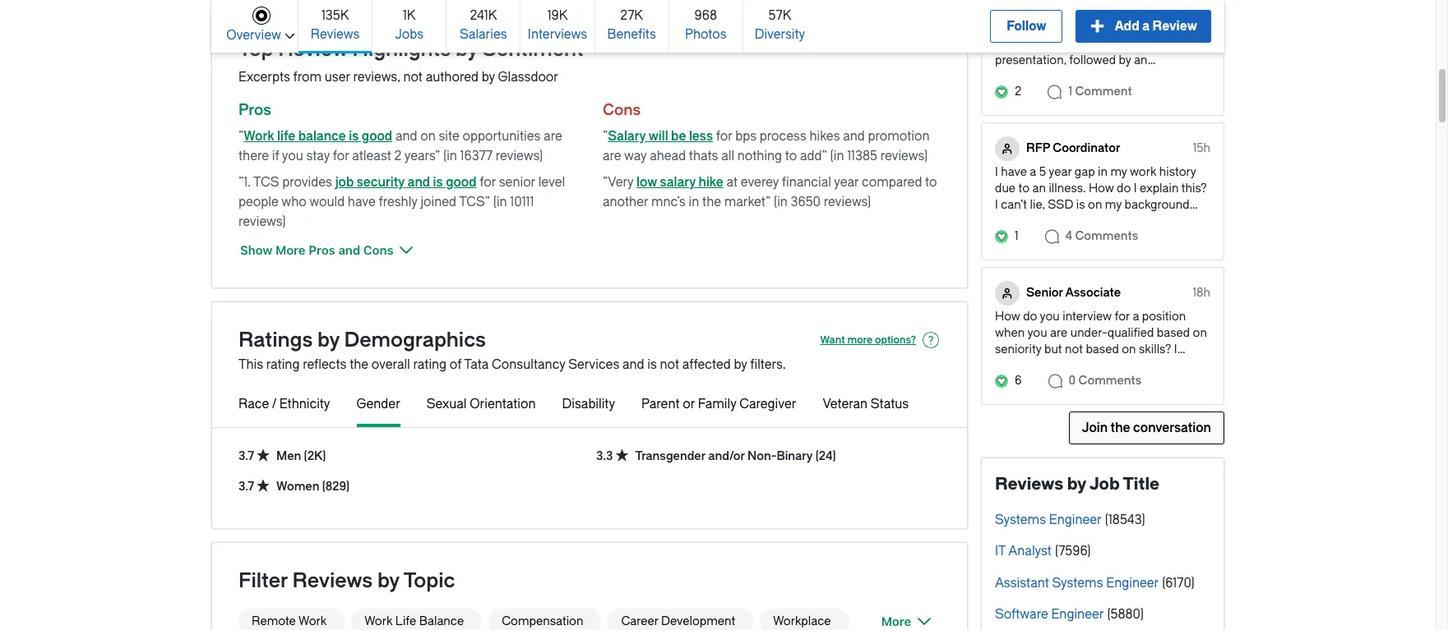 Task type: describe. For each thing, give the bounding box(es) containing it.
software
[[995, 608, 1048, 623]]

remote work
[[252, 615, 327, 629]]

/
[[272, 397, 276, 412]]

photos
[[685, 27, 727, 42]]

27k benefits
[[607, 8, 656, 42]]

57k
[[769, 8, 791, 23]]

assistant
[[995, 576, 1049, 591]]

filter reviews by topic
[[239, 570, 455, 593]]

) for 3.7 ★ men ( 2k )
[[323, 449, 326, 463]]

(6170)
[[1162, 576, 1195, 591]]

atleast
[[352, 149, 391, 164]]

promotion
[[868, 129, 930, 144]]

reviews for 135k reviews
[[311, 27, 360, 42]]

0 vertical spatial is
[[349, 129, 359, 144]]

pros inside button
[[309, 242, 335, 257]]

3.7 for 3.7 ★ men ( 2k )
[[239, 450, 254, 464]]

1k
[[403, 8, 416, 23]]

a
[[1142, 19, 1150, 34]]

add a review link
[[1076, 10, 1211, 43]]

2 rating from the left
[[413, 358, 447, 373]]

top review highlights by sentiment
[[239, 38, 584, 61]]

0
[[1069, 374, 1076, 388]]

for bps process hikes and promotion are way ahead thats all nothing to add
[[603, 129, 930, 164]]

" for " (in 11385 reviews)
[[822, 149, 827, 164]]

reviews) for " (in 16377 reviews)
[[496, 149, 543, 164]]

assistant systems engineer (6170)
[[995, 576, 1195, 591]]

(in for " (in 11385 reviews)
[[830, 149, 844, 164]]

1 vertical spatial reviews
[[995, 475, 1064, 494]]

reviews by job title
[[995, 475, 1160, 494]]

0 horizontal spatial systems
[[995, 513, 1046, 528]]

engineer for (5880)
[[1051, 608, 1104, 623]]

968
[[695, 8, 717, 23]]

and right services
[[623, 358, 644, 373]]

workplace
[[773, 615, 831, 629]]

job
[[1090, 475, 1120, 494]]

and inside for bps process hikes and promotion are way ahead thats all nothing to add
[[843, 129, 865, 144]]

" for " (in 16377 reviews)
[[435, 149, 440, 164]]

by left topic
[[377, 570, 400, 593]]

" very low salary hike
[[603, 175, 724, 190]]

less
[[689, 129, 713, 144]]

sexual orientation button
[[427, 395, 536, 424]]

( for 3.7 ★ women ( 829 )
[[322, 480, 325, 494]]

" for " (in 3650 reviews)
[[766, 195, 771, 210]]

transgender
[[635, 449, 706, 463]]

reviews) inside (in 10111 reviews)
[[239, 215, 286, 229]]

senior associate
[[1026, 286, 1121, 300]]

software engineer (5880)
[[995, 608, 1144, 623]]

topic
[[404, 570, 455, 593]]

0 horizontal spatial not
[[403, 70, 423, 85]]

10111
[[510, 195, 534, 210]]

reflects
[[303, 358, 347, 373]]

by right the authored
[[482, 70, 495, 85]]

1 rating from the left
[[266, 358, 300, 373]]

gender
[[357, 397, 400, 412]]

1.
[[244, 175, 251, 190]]

title
[[1123, 475, 1160, 494]]

are inside for bps process hikes and promotion are way ahead thats all nothing to add
[[603, 149, 621, 164]]

provides
[[282, 175, 332, 190]]

27k
[[620, 8, 643, 23]]

18h link
[[1193, 284, 1211, 303]]

0 horizontal spatial good
[[362, 129, 392, 144]]

1 vertical spatial is
[[433, 175, 443, 190]]

to inside for bps process hikes and promotion are way ahead thats all nothing to add
[[785, 149, 797, 164]]

" for " work life balance is good
[[239, 129, 244, 144]]

in
[[689, 195, 699, 210]]

( for 3.7 ★ men ( 2k )
[[304, 449, 307, 463]]

career development
[[621, 615, 735, 629]]

★ for 3.3 ★ transgender and/or non-binary ( 24 )
[[616, 448, 629, 464]]

work for "
[[244, 129, 274, 144]]

associate
[[1066, 286, 1121, 300]]

job
[[335, 175, 354, 190]]

) inside 3.3 ★ transgender and/or non-binary ( 24 )
[[833, 449, 836, 463]]

veteran status button
[[823, 395, 909, 424]]

241k salaries
[[460, 8, 507, 42]]

salaries
[[460, 27, 507, 42]]

ethnicity
[[279, 397, 330, 412]]

1 vertical spatial engineer
[[1106, 576, 1159, 591]]

toogle identity image for 2
[[995, 0, 1020, 16]]

of
[[450, 358, 462, 373]]

thats
[[689, 149, 718, 164]]

from
[[293, 70, 322, 85]]

compared
[[862, 175, 922, 190]]

hike
[[699, 175, 724, 190]]

reviews) for " (in 3650 reviews)
[[824, 195, 871, 210]]

family
[[698, 397, 737, 412]]

show more pros and cons
[[240, 242, 394, 257]]

or
[[683, 397, 695, 412]]

balance
[[419, 615, 464, 629]]

race / ethnicity
[[239, 397, 330, 412]]

toogle identity image
[[995, 281, 1020, 306]]

overview
[[226, 28, 281, 42]]

rfp coordinator
[[1026, 141, 1121, 155]]

for for way
[[716, 129, 732, 144]]

parent
[[642, 397, 680, 412]]

interviews
[[528, 27, 587, 42]]

user
[[325, 70, 350, 85]]

want more options? link
[[820, 334, 916, 347]]

balance
[[298, 129, 346, 144]]

level
[[538, 175, 565, 190]]

" for "
[[485, 195, 493, 210]]

excerpts
[[239, 70, 290, 85]]

18h
[[1193, 286, 1211, 300]]

by up the authored
[[456, 38, 478, 61]]

market
[[724, 195, 766, 210]]

senior
[[499, 175, 535, 190]]

women
[[276, 480, 319, 494]]

6
[[1015, 374, 1022, 388]]

salary
[[608, 129, 646, 144]]

remote
[[252, 615, 296, 629]]

tcs inside for senior level people who would have freshly joined tcs
[[459, 195, 485, 210]]

0 horizontal spatial the
[[350, 358, 369, 373]]

process
[[760, 129, 807, 144]]

this rating reflects the overall rating of tata consultancy services and is not affected by filters.
[[239, 358, 786, 373]]

men
[[276, 449, 301, 463]]

by left job
[[1067, 475, 1087, 494]]

years
[[404, 149, 435, 164]]

glassdoor
[[498, 70, 558, 85]]

systems engineer (18543)
[[995, 513, 1145, 528]]

compensation
[[502, 615, 583, 629]]

sentiment
[[482, 38, 584, 61]]

mnc's
[[651, 195, 686, 210]]

add a review
[[1115, 19, 1197, 34]]

want
[[820, 335, 845, 346]]

are inside and on site opportunities are there if you stay for atleast 2 years
[[544, 129, 562, 144]]

for inside and on site opportunities are there if you stay for atleast 2 years
[[333, 149, 349, 164]]

2 inside and on site opportunities are there if you stay for atleast 2 years
[[394, 149, 402, 164]]

reviews for filter reviews by topic
[[292, 570, 373, 593]]



Task type: vqa. For each thing, say whether or not it's contained in the screenshot.


Task type: locate. For each thing, give the bounding box(es) containing it.
by up reflects
[[317, 329, 340, 352]]

low
[[637, 175, 657, 190]]

★ for 3.7 ★ men ( 2k )
[[257, 448, 270, 464]]

1 horizontal spatial rating
[[413, 358, 447, 373]]

reviews) up senior
[[496, 149, 543, 164]]

reviews) for " (in 11385 reviews)
[[881, 149, 928, 164]]

for right 'stay'
[[333, 149, 349, 164]]

and inside button
[[338, 242, 360, 257]]

1 horizontal spatial cons
[[603, 101, 641, 119]]

is up atleast
[[349, 129, 359, 144]]

reviews) down promotion
[[881, 149, 928, 164]]

add
[[1115, 19, 1140, 34]]

will
[[649, 129, 668, 144]]

1 horizontal spatial not
[[660, 358, 679, 373]]

the right in
[[702, 195, 721, 210]]

" up very on the left top of page
[[603, 129, 608, 144]]

and/or
[[708, 449, 745, 463]]

1 vertical spatial review
[[278, 38, 348, 61]]

1 horizontal spatial is
[[433, 175, 443, 190]]

rating
[[266, 358, 300, 373], [413, 358, 447, 373]]

1 horizontal spatial (
[[322, 480, 325, 494]]

( inside 3.7 ★ men ( 2k )
[[304, 449, 307, 463]]

to left add
[[785, 149, 797, 164]]

is up joined
[[433, 175, 443, 190]]

968 photos
[[685, 8, 727, 42]]

filters.
[[750, 358, 786, 373]]

★ right 3.3
[[616, 448, 629, 464]]

and down have
[[338, 242, 360, 257]]

good up joined
[[446, 175, 477, 190]]

to right compared
[[925, 175, 937, 190]]

0 vertical spatial are
[[544, 129, 562, 144]]

and up 11385
[[843, 129, 865, 144]]

0 horizontal spatial to
[[785, 149, 797, 164]]

1 3.7 from the top
[[239, 450, 254, 464]]

hikes
[[810, 129, 840, 144]]

reviews up systems engineer link
[[995, 475, 1064, 494]]

toogle identity image up the follow
[[995, 0, 1020, 16]]

( right women
[[322, 480, 325, 494]]

2 vertical spatial is
[[648, 358, 657, 373]]

" 1. tcs provides job security and is good
[[239, 175, 477, 190]]

0 vertical spatial cons
[[603, 101, 641, 119]]

engineer up (5880)
[[1106, 576, 1159, 591]]

2 left years
[[394, 149, 402, 164]]

benefits
[[607, 27, 656, 42]]

very
[[608, 175, 634, 190]]

(in left 3650
[[774, 195, 788, 210]]

be
[[671, 129, 686, 144]]

0 horizontal spatial cons
[[363, 242, 394, 257]]

for for freshly
[[480, 175, 496, 190]]

1 horizontal spatial )
[[346, 480, 350, 494]]

and down years
[[408, 175, 430, 190]]

the
[[702, 195, 721, 210], [350, 358, 369, 373]]

1 horizontal spatial 2
[[1015, 85, 1022, 99]]

cons
[[603, 101, 641, 119], [363, 242, 394, 257]]

0 horizontal spatial (
[[304, 449, 307, 463]]

for up all
[[716, 129, 732, 144]]

1 horizontal spatial pros
[[309, 242, 335, 257]]

1 vertical spatial not
[[660, 358, 679, 373]]

0 horizontal spatial for
[[333, 149, 349, 164]]

affected
[[682, 358, 731, 373]]

1 horizontal spatial are
[[603, 149, 621, 164]]

work up there
[[244, 129, 274, 144]]

1k jobs
[[395, 8, 424, 42]]

people
[[239, 195, 279, 210]]

) up 829
[[323, 449, 326, 463]]

1 vertical spatial to
[[925, 175, 937, 190]]

(18543)
[[1105, 513, 1145, 528]]

veteran status
[[823, 397, 909, 412]]

comments for 0 comments
[[1079, 374, 1142, 388]]

reviews) down year
[[824, 195, 871, 210]]

1 horizontal spatial tcs
[[459, 195, 485, 210]]

low salary hike link
[[637, 175, 724, 190]]

★ left men
[[257, 448, 270, 464]]

are up level
[[544, 129, 562, 144]]

jobs
[[395, 27, 424, 42]]

1 horizontal spatial work
[[298, 615, 327, 629]]

" up another
[[603, 175, 608, 190]]

sexual orientation
[[427, 397, 536, 412]]

★ left women
[[257, 479, 270, 494]]

life
[[277, 129, 295, 144]]

0 horizontal spatial more
[[276, 242, 306, 257]]

0 horizontal spatial work
[[244, 129, 274, 144]]

0 horizontal spatial is
[[349, 129, 359, 144]]

0 vertical spatial the
[[702, 195, 721, 210]]

( inside 3.7 ★ women ( 829 )
[[322, 480, 325, 494]]

follow
[[1007, 19, 1047, 34]]

135k reviews
[[311, 8, 360, 42]]

(in for " (in 16377 reviews)
[[443, 149, 457, 164]]

systems down (7596)
[[1052, 576, 1103, 591]]

57k diversity
[[755, 8, 805, 42]]

0 horizontal spatial rating
[[266, 358, 300, 373]]

0 vertical spatial 1
[[1069, 85, 1073, 99]]

(in
[[443, 149, 457, 164], [830, 149, 844, 164], [493, 195, 507, 210], [774, 195, 788, 210]]

( right men
[[304, 449, 307, 463]]

1 vertical spatial the
[[350, 358, 369, 373]]

3.7 inside 3.7 ★ women ( 829 )
[[239, 480, 254, 494]]

19k interviews
[[528, 8, 587, 42]]

2 vertical spatial reviews
[[292, 570, 373, 593]]

3.7 down 3.7 ★ men ( 2k )
[[239, 480, 254, 494]]

1 vertical spatial are
[[603, 149, 621, 164]]

for inside for bps process hikes and promotion are way ahead thats all nothing to add
[[716, 129, 732, 144]]

engineer down assistant systems engineer link
[[1051, 608, 1104, 623]]

" down everey
[[766, 195, 771, 210]]

follow button
[[991, 10, 1063, 43]]

ratings by demographics
[[239, 329, 486, 352]]

) inside 3.7 ★ women ( 829 )
[[346, 480, 350, 494]]

) inside 3.7 ★ men ( 2k )
[[323, 449, 326, 463]]

2 vertical spatial for
[[480, 175, 496, 190]]

ratings
[[239, 329, 313, 352]]

0 horizontal spatial pros
[[239, 101, 271, 119]]

everey
[[741, 175, 779, 190]]

) for 3.7 ★ women ( 829 )
[[346, 480, 350, 494]]

and left on
[[396, 129, 417, 144]]

3.3 ★ transgender and/or non-binary ( 24 )
[[596, 448, 836, 464]]

bps
[[735, 129, 757, 144]]

have
[[348, 195, 376, 210]]

0 vertical spatial engineer
[[1049, 513, 1102, 528]]

( inside 3.3 ★ transgender and/or non-binary ( 24 )
[[816, 449, 819, 463]]

2 down the follow
[[1015, 85, 1022, 99]]

caregiver
[[740, 397, 796, 412]]

(in for " (in 3650 reviews)
[[774, 195, 788, 210]]

systems up the it analyst link at the bottom right of the page
[[995, 513, 1046, 528]]

1 horizontal spatial to
[[925, 175, 937, 190]]

1 for 1
[[1015, 229, 1019, 243]]

0 vertical spatial for
[[716, 129, 732, 144]]

2 horizontal spatial (
[[816, 449, 819, 463]]

reviews) down people
[[239, 215, 286, 229]]

review up 'from'
[[278, 38, 348, 61]]

at
[[727, 175, 738, 190]]

2 horizontal spatial for
[[716, 129, 732, 144]]

freshly
[[379, 195, 418, 210]]

to
[[785, 149, 797, 164], [925, 175, 937, 190]]

3.7 left men
[[239, 450, 254, 464]]

by left filters.
[[734, 358, 747, 373]]

) right women
[[346, 480, 350, 494]]

work right remote
[[298, 615, 327, 629]]

0 vertical spatial systems
[[995, 513, 1046, 528]]

development
[[661, 615, 735, 629]]

1 vertical spatial tcs
[[459, 195, 485, 210]]

0 vertical spatial toogle identity image
[[995, 0, 1020, 16]]

" for " salary will be less
[[603, 129, 608, 144]]

(in inside (in 10111 reviews)
[[493, 195, 507, 210]]

" left 10111
[[485, 195, 493, 210]]

1 for 1 comment
[[1069, 85, 1073, 99]]

1 horizontal spatial 1
[[1069, 85, 1073, 99]]

parent or family caregiver button
[[642, 395, 796, 424]]

0 horizontal spatial are
[[544, 129, 562, 144]]

joined
[[421, 195, 457, 210]]

disability button
[[562, 395, 615, 424]]

0 horizontal spatial tcs
[[253, 175, 279, 190]]

the down 'ratings by demographics'
[[350, 358, 369, 373]]

senior
[[1026, 286, 1063, 300]]

and inside and on site opportunities are there if you stay for atleast 2 years
[[396, 129, 417, 144]]

1 vertical spatial more
[[881, 614, 911, 629]]

rating left of
[[413, 358, 447, 373]]

cons down (in 10111 reviews)
[[363, 242, 394, 257]]

filter
[[239, 570, 288, 593]]

0 vertical spatial pros
[[239, 101, 271, 119]]

"
[[239, 129, 244, 144], [603, 129, 608, 144], [435, 149, 440, 164], [822, 149, 827, 164], [239, 175, 244, 190], [603, 175, 608, 190], [485, 195, 493, 210], [766, 195, 771, 210]]

for inside for senior level people who would have freshly joined tcs
[[480, 175, 496, 190]]

2 horizontal spatial is
[[648, 358, 657, 373]]

1 vertical spatial pros
[[309, 242, 335, 257]]

" for " very low salary hike
[[603, 175, 608, 190]]

(in left 10111
[[493, 195, 507, 210]]

toogle identity image for 1
[[995, 136, 1020, 161]]

veteran
[[823, 397, 868, 412]]

comments for 4 comments
[[1075, 229, 1138, 243]]

1 left 4
[[1015, 229, 1019, 243]]

career
[[621, 615, 658, 629]]

reviews up remote work
[[292, 570, 373, 593]]

1 horizontal spatial good
[[446, 175, 477, 190]]

2 3.7 from the top
[[239, 480, 254, 494]]

0 vertical spatial tcs
[[253, 175, 279, 190]]

comments right 0
[[1079, 374, 1142, 388]]

on
[[420, 129, 436, 144]]

not left 'affected'
[[660, 358, 679, 373]]

" down hikes
[[822, 149, 827, 164]]

" (in 11385 reviews)
[[822, 149, 928, 164]]

1 vertical spatial 2
[[394, 149, 402, 164]]

24
[[819, 449, 833, 463]]

1 vertical spatial comments
[[1079, 374, 1142, 388]]

reviews
[[311, 27, 360, 42], [995, 475, 1064, 494], [292, 570, 373, 593]]

★ for 3.7 ★ women ( 829 )
[[257, 479, 270, 494]]

job security and is good link
[[335, 175, 477, 190]]

0 vertical spatial 3.7
[[239, 450, 254, 464]]

cons up salary on the top left of page
[[603, 101, 641, 119]]

" up people
[[239, 175, 244, 190]]

good up atleast
[[362, 129, 392, 144]]

1 vertical spatial systems
[[1052, 576, 1103, 591]]

race / ethnicity button
[[239, 395, 330, 424]]

11385
[[847, 149, 877, 164]]

2 toogle identity image from the top
[[995, 136, 1020, 161]]

3.3
[[596, 450, 613, 464]]

0 vertical spatial not
[[403, 70, 423, 85]]

0 horizontal spatial )
[[323, 449, 326, 463]]

(in down hikes
[[830, 149, 844, 164]]

is up parent
[[648, 358, 657, 373]]

to inside at everey financial year compared to another mnc's in the market
[[925, 175, 937, 190]]

1 vertical spatial for
[[333, 149, 349, 164]]

0 vertical spatial more
[[276, 242, 306, 257]]

engineer up (7596)
[[1049, 513, 1102, 528]]

ahead
[[650, 149, 686, 164]]

(in down "site"
[[443, 149, 457, 164]]

rating down ratings
[[266, 358, 300, 373]]

2k
[[307, 449, 323, 463]]

work for remote
[[298, 615, 327, 629]]

comments
[[1075, 229, 1138, 243], [1079, 374, 1142, 388]]

3.7 inside 3.7 ★ men ( 2k )
[[239, 450, 254, 464]]

tcs right joined
[[459, 195, 485, 210]]

reviews down 135k
[[311, 27, 360, 42]]

1 horizontal spatial the
[[702, 195, 721, 210]]

1 left comment
[[1069, 85, 1073, 99]]

tcs right 1.
[[253, 175, 279, 190]]

gender button
[[357, 395, 400, 428]]

rfp
[[1026, 141, 1050, 155]]

2 horizontal spatial )
[[833, 449, 836, 463]]

you
[[282, 149, 303, 164]]

0 vertical spatial 2
[[1015, 85, 1022, 99]]

(5880)
[[1107, 608, 1144, 623]]

overall
[[372, 358, 410, 373]]

cons inside button
[[363, 242, 394, 257]]

and on site opportunities are there if you stay for atleast 2 years
[[239, 129, 562, 164]]

1 toogle identity image from the top
[[995, 0, 1020, 16]]

for down " (in 16377 reviews)
[[480, 175, 496, 190]]

1 horizontal spatial systems
[[1052, 576, 1103, 591]]

3.7 for 3.7 ★ women ( 829 )
[[239, 480, 254, 494]]

16377
[[460, 149, 493, 164]]

0 vertical spatial to
[[785, 149, 797, 164]]

the inside at everey financial year compared to another mnc's in the market
[[702, 195, 721, 210]]

site
[[439, 129, 460, 144]]

not down top review highlights by sentiment
[[403, 70, 423, 85]]

pros down would
[[309, 242, 335, 257]]

0 vertical spatial good
[[362, 129, 392, 144]]

review right a
[[1153, 19, 1197, 34]]

2 horizontal spatial work
[[364, 615, 393, 629]]

" down on
[[435, 149, 440, 164]]

1 vertical spatial 3.7
[[239, 480, 254, 494]]

consultancy
[[492, 358, 565, 373]]

work left life
[[364, 615, 393, 629]]

" for " 1. tcs provides job security and is good
[[239, 175, 244, 190]]

1 vertical spatial good
[[446, 175, 477, 190]]

orientation
[[470, 397, 536, 412]]

pros down excerpts at the left
[[239, 101, 271, 119]]

0 vertical spatial comments
[[1075, 229, 1138, 243]]

for senior level people who would have freshly joined tcs
[[239, 175, 565, 210]]

there
[[239, 149, 269, 164]]

1 vertical spatial toogle identity image
[[995, 136, 1020, 161]]

another
[[603, 195, 648, 210]]

1 vertical spatial cons
[[363, 242, 394, 257]]

0 horizontal spatial 1
[[1015, 229, 1019, 243]]

0 vertical spatial review
[[1153, 19, 1197, 34]]

0 vertical spatial reviews
[[311, 27, 360, 42]]

1 horizontal spatial for
[[480, 175, 496, 190]]

1 horizontal spatial more
[[881, 614, 911, 629]]

" up there
[[239, 129, 244, 144]]

at everey financial year compared to another mnc's in the market
[[603, 175, 937, 210]]

2 vertical spatial engineer
[[1051, 608, 1104, 623]]

" (in 3650 reviews)
[[766, 195, 871, 210]]

comments right 4
[[1075, 229, 1138, 243]]

toogle identity image
[[995, 0, 1020, 16], [995, 136, 1020, 161]]

opportunities
[[463, 129, 541, 144]]

0 horizontal spatial 2
[[394, 149, 402, 164]]

diversity
[[755, 27, 805, 42]]

0 horizontal spatial review
[[278, 38, 348, 61]]

( right binary
[[816, 449, 819, 463]]

) right binary
[[833, 449, 836, 463]]

4 comments
[[1066, 229, 1138, 243]]

1 vertical spatial 1
[[1015, 229, 1019, 243]]

241k
[[470, 8, 497, 23]]

1 horizontal spatial review
[[1153, 19, 1197, 34]]

salary
[[660, 175, 696, 190]]

systems engineer link
[[995, 513, 1102, 528]]

are left way at top
[[603, 149, 621, 164]]

more button
[[875, 609, 941, 631]]

is
[[349, 129, 359, 144], [433, 175, 443, 190], [648, 358, 657, 373]]

toogle identity image left rfp
[[995, 136, 1020, 161]]

security
[[357, 175, 405, 190]]

engineer for (18543)
[[1049, 513, 1102, 528]]



